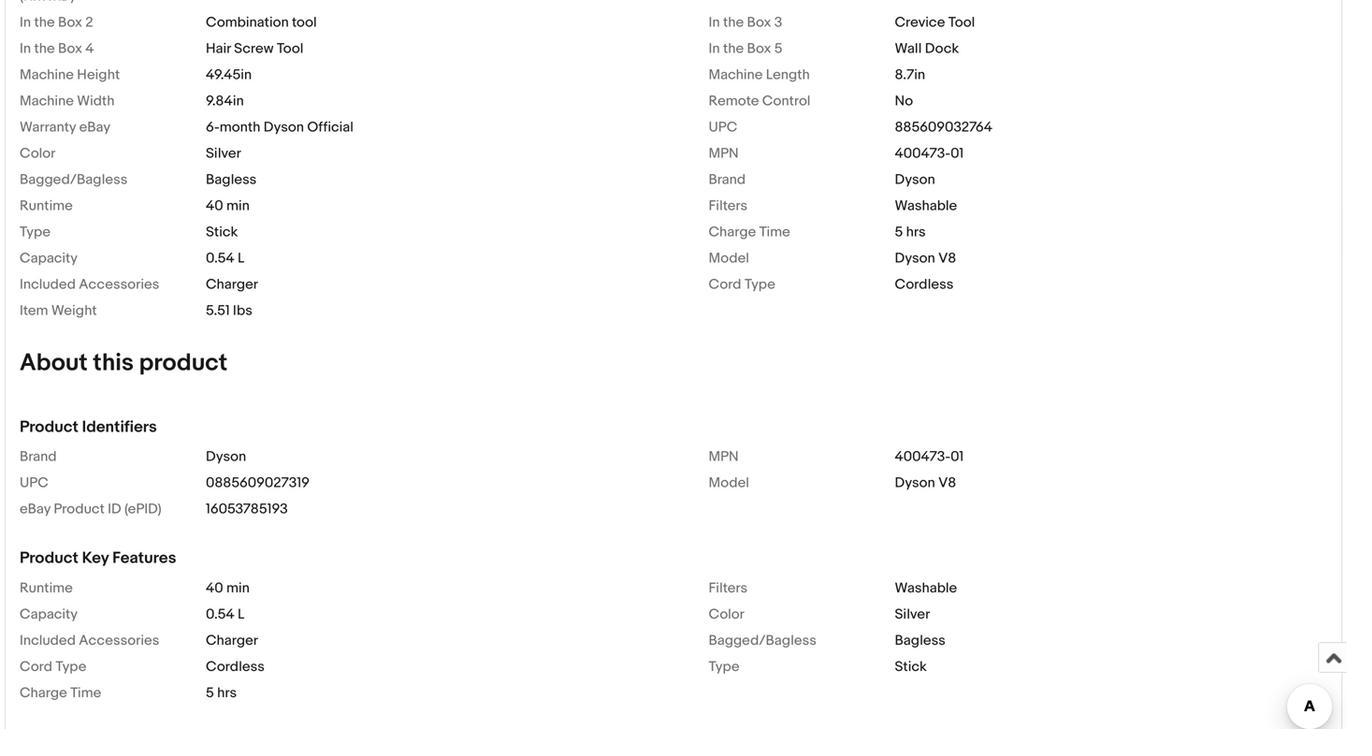 Task type: locate. For each thing, give the bounding box(es) containing it.
2 400473-01 from the top
[[895, 449, 964, 465]]

2 included from the top
[[20, 632, 76, 649]]

40 min down "month"
[[206, 197, 250, 214]]

400473-01
[[895, 145, 964, 162], [895, 449, 964, 465]]

0 horizontal spatial color
[[20, 145, 56, 162]]

included accessories up weight
[[20, 276, 159, 293]]

upc
[[709, 119, 738, 136], [20, 475, 49, 492]]

product
[[20, 417, 78, 437], [54, 501, 105, 518], [20, 549, 78, 568]]

0 vertical spatial 01
[[951, 145, 964, 162]]

runtime down warranty in the top of the page
[[20, 197, 73, 214]]

2 horizontal spatial 5
[[895, 224, 904, 241]]

2 capacity from the top
[[20, 606, 78, 623]]

in down in the box 2
[[20, 40, 31, 57]]

machine down in the box 4
[[20, 66, 74, 83]]

0.54 l
[[206, 250, 245, 267], [206, 606, 245, 623]]

0.54 l for model
[[206, 250, 245, 267]]

accessories for bagged/bagless
[[79, 632, 159, 649]]

tool up dock
[[949, 14, 976, 31]]

1 vertical spatial charge time
[[20, 685, 101, 701]]

included
[[20, 276, 76, 293], [20, 632, 76, 649]]

charger for bagged/bagless
[[206, 632, 258, 649]]

0 vertical spatial washable
[[895, 197, 958, 214]]

1 vertical spatial dyson v8
[[895, 475, 957, 492]]

ebay
[[79, 119, 111, 136], [20, 501, 51, 518]]

charge
[[709, 224, 757, 241], [20, 685, 67, 701]]

accessories up weight
[[79, 276, 159, 293]]

min
[[227, 197, 250, 214], [227, 580, 250, 597]]

0 horizontal spatial cord
[[20, 658, 52, 675]]

1 horizontal spatial stick
[[895, 658, 928, 675]]

min down "month"
[[227, 197, 250, 214]]

time
[[760, 224, 791, 241], [70, 685, 101, 701]]

1 horizontal spatial time
[[760, 224, 791, 241]]

model
[[709, 250, 750, 267], [709, 475, 750, 492]]

filters
[[709, 197, 748, 214], [709, 580, 748, 597]]

400473-
[[895, 145, 951, 162], [895, 449, 951, 465]]

length
[[766, 66, 810, 83]]

min down 16053785193
[[227, 580, 250, 597]]

1 0.54 l from the top
[[206, 250, 245, 267]]

0 vertical spatial filters
[[709, 197, 748, 214]]

1 vertical spatial included
[[20, 632, 76, 649]]

this
[[93, 349, 134, 378]]

brand down product identifiers
[[20, 449, 57, 465]]

1 vertical spatial cord type
[[20, 658, 87, 675]]

2 dyson v8 from the top
[[895, 475, 957, 492]]

1 capacity from the top
[[20, 250, 78, 267]]

1 vertical spatial accessories
[[79, 632, 159, 649]]

in the box 5
[[709, 40, 783, 57]]

1 horizontal spatial upc
[[709, 119, 738, 136]]

v8
[[939, 250, 957, 267], [939, 475, 957, 492]]

0 vertical spatial bagless
[[206, 171, 257, 188]]

2 400473- from the top
[[895, 449, 951, 465]]

0 vertical spatial runtime
[[20, 197, 73, 214]]

0 horizontal spatial upc
[[20, 475, 49, 492]]

1 0.54 from the top
[[206, 250, 235, 267]]

official
[[307, 119, 354, 136]]

product left "id"
[[54, 501, 105, 518]]

upc down 'remote'
[[709, 119, 738, 136]]

machine up warranty in the top of the page
[[20, 93, 74, 109]]

0 vertical spatial color
[[20, 145, 56, 162]]

tool down the tool at left
[[277, 40, 304, 57]]

2 mpn from the top
[[709, 449, 739, 465]]

0 vertical spatial capacity
[[20, 250, 78, 267]]

box up machine length
[[748, 40, 772, 57]]

the up in the box 4
[[34, 14, 55, 31]]

2 charger from the top
[[206, 632, 258, 649]]

1 vertical spatial included accessories
[[20, 632, 159, 649]]

0.54 for model
[[206, 250, 235, 267]]

01
[[951, 145, 964, 162], [951, 449, 964, 465]]

0 vertical spatial cord
[[709, 276, 742, 293]]

0 horizontal spatial silver
[[206, 145, 241, 162]]

2 washable from the top
[[895, 580, 958, 597]]

0 horizontal spatial bagless
[[206, 171, 257, 188]]

0 vertical spatial mpn
[[709, 145, 739, 162]]

2 l from the top
[[238, 606, 245, 623]]

1 horizontal spatial tool
[[949, 14, 976, 31]]

400473-01 for silver
[[895, 145, 964, 162]]

2 01 from the top
[[951, 449, 964, 465]]

40
[[206, 197, 223, 214], [206, 580, 223, 597]]

1 min from the top
[[227, 197, 250, 214]]

in the box 2
[[20, 14, 93, 31]]

5 hrs
[[895, 224, 926, 241], [206, 685, 237, 701]]

1 vertical spatial stick
[[895, 658, 928, 675]]

accessories for cord type
[[79, 276, 159, 293]]

1 vertical spatial tool
[[277, 40, 304, 57]]

8.7in
[[895, 66, 926, 83]]

product down the about at the left
[[20, 417, 78, 437]]

cordless
[[895, 276, 954, 293], [206, 658, 265, 675]]

product identifiers
[[20, 417, 157, 437]]

16053785193
[[206, 501, 288, 518]]

product for identifiers
[[20, 417, 78, 437]]

1 vertical spatial bagless
[[895, 632, 946, 649]]

2 accessories from the top
[[79, 632, 159, 649]]

1 horizontal spatial charge time
[[709, 224, 791, 241]]

included accessories down key
[[20, 632, 159, 649]]

1 vertical spatial 400473-
[[895, 449, 951, 465]]

charger
[[206, 276, 258, 293], [206, 632, 258, 649]]

1 vertical spatial charge
[[20, 685, 67, 701]]

0 vertical spatial silver
[[206, 145, 241, 162]]

no
[[895, 93, 914, 109]]

box for 5
[[748, 40, 772, 57]]

bagged/bagless
[[20, 171, 128, 188], [709, 632, 817, 649]]

accessories down product key features
[[79, 632, 159, 649]]

in
[[20, 14, 31, 31], [709, 14, 720, 31], [20, 40, 31, 57], [709, 40, 720, 57]]

the down in the box 3
[[724, 40, 744, 57]]

box left '4'
[[58, 40, 82, 57]]

remote
[[709, 93, 760, 109]]

mpn for silver
[[709, 145, 739, 162]]

2 min from the top
[[227, 580, 250, 597]]

tool
[[949, 14, 976, 31], [277, 40, 304, 57]]

(epid)
[[124, 501, 162, 518]]

features
[[112, 549, 176, 568]]

brand down 'remote'
[[709, 171, 746, 188]]

v8 for 0.54 l
[[939, 250, 957, 267]]

1 included accessories from the top
[[20, 276, 159, 293]]

0 vertical spatial ebay
[[79, 119, 111, 136]]

box
[[58, 14, 82, 31], [748, 14, 772, 31], [58, 40, 82, 57], [748, 40, 772, 57]]

1 vertical spatial l
[[238, 606, 245, 623]]

accessories
[[79, 276, 159, 293], [79, 632, 159, 649]]

0 horizontal spatial cordless
[[206, 658, 265, 675]]

1 vertical spatial runtime
[[20, 580, 73, 597]]

machine for machine length
[[709, 66, 763, 83]]

2 vertical spatial product
[[20, 549, 78, 568]]

upc up ebay product id (epid)
[[20, 475, 49, 492]]

1 vertical spatial charger
[[206, 632, 258, 649]]

machine height
[[20, 66, 120, 83]]

capacity
[[20, 250, 78, 267], [20, 606, 78, 623]]

1 model from the top
[[709, 250, 750, 267]]

1 01 from the top
[[951, 145, 964, 162]]

1 horizontal spatial cord type
[[709, 276, 776, 293]]

1 horizontal spatial 5
[[775, 40, 783, 57]]

ebay down the width
[[79, 119, 111, 136]]

1 vertical spatial time
[[70, 685, 101, 701]]

0 vertical spatial charger
[[206, 276, 258, 293]]

1 vertical spatial 400473-01
[[895, 449, 964, 465]]

0 horizontal spatial hrs
[[217, 685, 237, 701]]

l for model
[[238, 250, 245, 267]]

0 vertical spatial l
[[238, 250, 245, 267]]

warranty
[[20, 119, 76, 136]]

included accessories
[[20, 276, 159, 293], [20, 632, 159, 649]]

2 0.54 l from the top
[[206, 606, 245, 623]]

brand
[[709, 171, 746, 188], [20, 449, 57, 465]]

cord
[[709, 276, 742, 293], [20, 658, 52, 675]]

2 0.54 from the top
[[206, 606, 235, 623]]

dyson
[[264, 119, 304, 136], [895, 171, 936, 188], [895, 250, 936, 267], [206, 449, 246, 465], [895, 475, 936, 492]]

capacity for color
[[20, 606, 78, 623]]

0 vertical spatial model
[[709, 250, 750, 267]]

type
[[20, 224, 51, 241], [745, 276, 776, 293], [56, 658, 87, 675], [709, 658, 740, 675]]

in for in the box 3
[[709, 14, 720, 31]]

0 vertical spatial v8
[[939, 250, 957, 267]]

ebay left "id"
[[20, 501, 51, 518]]

1 vertical spatial bagged/bagless
[[709, 632, 817, 649]]

1 vertical spatial 0.54
[[206, 606, 235, 623]]

silver
[[206, 145, 241, 162], [895, 606, 931, 623]]

400473- for dyson
[[895, 449, 951, 465]]

in for in the box 5
[[709, 40, 720, 57]]

2
[[85, 14, 93, 31]]

1 horizontal spatial brand
[[709, 171, 746, 188]]

6-month dyson official
[[206, 119, 354, 136]]

0 vertical spatial included accessories
[[20, 276, 159, 293]]

in down in the box 3
[[709, 40, 720, 57]]

0 vertical spatial dyson v8
[[895, 250, 957, 267]]

0 horizontal spatial bagged/bagless
[[20, 171, 128, 188]]

in up in the box 4
[[20, 14, 31, 31]]

remote control
[[709, 93, 811, 109]]

0 horizontal spatial cord type
[[20, 658, 87, 675]]

bagless
[[206, 171, 257, 188], [895, 632, 946, 649]]

40 down 6-
[[206, 197, 223, 214]]

1 horizontal spatial charge
[[709, 224, 757, 241]]

charger for cord type
[[206, 276, 258, 293]]

1 l from the top
[[238, 250, 245, 267]]

0 vertical spatial 0.54
[[206, 250, 235, 267]]

1 vertical spatial brand
[[20, 449, 57, 465]]

40 min
[[206, 197, 250, 214], [206, 580, 250, 597]]

product left key
[[20, 549, 78, 568]]

wall dock
[[895, 40, 960, 57]]

0 horizontal spatial ebay
[[20, 501, 51, 518]]

5
[[775, 40, 783, 57], [895, 224, 904, 241], [206, 685, 214, 701]]

1 horizontal spatial bagless
[[895, 632, 946, 649]]

machine up 'remote'
[[709, 66, 763, 83]]

1 400473- from the top
[[895, 145, 951, 162]]

0 horizontal spatial 5 hrs
[[206, 685, 237, 701]]

2 vertical spatial 5
[[206, 685, 214, 701]]

machine
[[20, 66, 74, 83], [709, 66, 763, 83], [20, 93, 74, 109]]

0 vertical spatial stick
[[206, 224, 238, 241]]

1 included from the top
[[20, 276, 76, 293]]

0 horizontal spatial 5
[[206, 685, 214, 701]]

mpn
[[709, 145, 739, 162], [709, 449, 739, 465]]

1 horizontal spatial cord
[[709, 276, 742, 293]]

box left 2
[[58, 14, 82, 31]]

in up in the box 5
[[709, 14, 720, 31]]

the down in the box 2
[[34, 40, 55, 57]]

1 400473-01 from the top
[[895, 145, 964, 162]]

hair screw tool
[[206, 40, 304, 57]]

box for 4
[[58, 40, 82, 57]]

product for key
[[20, 549, 78, 568]]

40 down 16053785193
[[206, 580, 223, 597]]

washable
[[895, 197, 958, 214], [895, 580, 958, 597]]

1 horizontal spatial 5 hrs
[[895, 224, 926, 241]]

1 vertical spatial washable
[[895, 580, 958, 597]]

in for in the box 4
[[20, 40, 31, 57]]

0 vertical spatial product
[[20, 417, 78, 437]]

0.54
[[206, 250, 235, 267], [206, 606, 235, 623]]

0 vertical spatial min
[[227, 197, 250, 214]]

dyson v8
[[895, 250, 957, 267], [895, 475, 957, 492]]

upc for 0885609027319
[[20, 475, 49, 492]]

0 vertical spatial time
[[760, 224, 791, 241]]

0885609027319
[[206, 475, 310, 492]]

1 vertical spatial filters
[[709, 580, 748, 597]]

dock
[[926, 40, 960, 57]]

1 accessories from the top
[[79, 276, 159, 293]]

1 charger from the top
[[206, 276, 258, 293]]

0 vertical spatial hrs
[[907, 224, 926, 241]]

capacity up item weight
[[20, 250, 78, 267]]

included accessories for bagged/bagless
[[20, 632, 159, 649]]

ebay product id (epid)
[[20, 501, 162, 518]]

item
[[20, 302, 48, 319]]

2 included accessories from the top
[[20, 632, 159, 649]]

0 vertical spatial accessories
[[79, 276, 159, 293]]

2 v8 from the top
[[939, 475, 957, 492]]

capacity down product key features
[[20, 606, 78, 623]]

stick
[[206, 224, 238, 241], [895, 658, 928, 675]]

item weight
[[20, 302, 97, 319]]

runtime
[[20, 197, 73, 214], [20, 580, 73, 597]]

0 vertical spatial 400473-01
[[895, 145, 964, 162]]

1 mpn from the top
[[709, 145, 739, 162]]

1 vertical spatial mpn
[[709, 449, 739, 465]]

2 40 from the top
[[206, 580, 223, 597]]

1 v8 from the top
[[939, 250, 957, 267]]

1 vertical spatial 01
[[951, 449, 964, 465]]

1 horizontal spatial color
[[709, 606, 745, 623]]

1 dyson v8 from the top
[[895, 250, 957, 267]]

1 vertical spatial hrs
[[217, 685, 237, 701]]

the
[[34, 14, 55, 31], [724, 14, 744, 31], [34, 40, 55, 57], [724, 40, 744, 57]]

0 vertical spatial tool
[[949, 14, 976, 31]]

combination tool
[[206, 14, 317, 31]]

product
[[139, 349, 228, 378]]

1 40 from the top
[[206, 197, 223, 214]]

1 vertical spatial 40 min
[[206, 580, 250, 597]]

1 washable from the top
[[895, 197, 958, 214]]

0 vertical spatial 5 hrs
[[895, 224, 926, 241]]

cord type
[[709, 276, 776, 293], [20, 658, 87, 675]]

0 vertical spatial 40
[[206, 197, 223, 214]]

l for color
[[238, 606, 245, 623]]

lbs
[[233, 302, 253, 319]]

l
[[238, 250, 245, 267], [238, 606, 245, 623]]

v8 for 0885609027319
[[939, 475, 957, 492]]

1 vertical spatial 0.54 l
[[206, 606, 245, 623]]

0 horizontal spatial charge
[[20, 685, 67, 701]]

2 model from the top
[[709, 475, 750, 492]]

runtime down product key features
[[20, 580, 73, 597]]

400473-01 for dyson
[[895, 449, 964, 465]]

40 min down 16053785193
[[206, 580, 250, 597]]

the up in the box 5
[[724, 14, 744, 31]]

1 horizontal spatial cordless
[[895, 276, 954, 293]]

2 runtime from the top
[[20, 580, 73, 597]]

hrs
[[907, 224, 926, 241], [217, 685, 237, 701]]

color
[[20, 145, 56, 162], [709, 606, 745, 623]]

wall
[[895, 40, 922, 57]]

box left 3
[[748, 14, 772, 31]]



Task type: describe. For each thing, give the bounding box(es) containing it.
885609032764
[[895, 119, 993, 136]]

identifiers
[[82, 417, 157, 437]]

400473- for silver
[[895, 145, 951, 162]]

2 filters from the top
[[709, 580, 748, 597]]

0 vertical spatial bagged/bagless
[[20, 171, 128, 188]]

mpn for dyson
[[709, 449, 739, 465]]

0.54 l for color
[[206, 606, 245, 623]]

4
[[85, 40, 94, 57]]

month
[[220, 119, 261, 136]]

9.84in
[[206, 93, 244, 109]]

1 filters from the top
[[709, 197, 748, 214]]

1 vertical spatial product
[[54, 501, 105, 518]]

0 horizontal spatial tool
[[277, 40, 304, 57]]

tool
[[292, 14, 317, 31]]

machine width
[[20, 93, 115, 109]]

about this product
[[20, 349, 228, 378]]

control
[[763, 93, 811, 109]]

upc for 885609032764
[[709, 119, 738, 136]]

0 horizontal spatial brand
[[20, 449, 57, 465]]

5.51 lbs
[[206, 302, 253, 319]]

the for in the box 3
[[724, 14, 744, 31]]

6-
[[206, 119, 220, 136]]

the for in the box 2
[[34, 14, 55, 31]]

crevice
[[895, 14, 946, 31]]

machine length
[[709, 66, 810, 83]]

0.54 for color
[[206, 606, 235, 623]]

1 40 min from the top
[[206, 197, 250, 214]]

screw
[[234, 40, 274, 57]]

model for 0.54 l
[[709, 250, 750, 267]]

01 for silver
[[951, 145, 964, 162]]

combination
[[206, 14, 289, 31]]

in for in the box 2
[[20, 14, 31, 31]]

2 40 min from the top
[[206, 580, 250, 597]]

weight
[[51, 302, 97, 319]]

1 horizontal spatial silver
[[895, 606, 931, 623]]

0 vertical spatial charge time
[[709, 224, 791, 241]]

about
[[20, 349, 88, 378]]

1 vertical spatial 5
[[895, 224, 904, 241]]

product key features
[[20, 549, 176, 568]]

in the box 4
[[20, 40, 94, 57]]

included for bagged/bagless
[[20, 632, 76, 649]]

height
[[77, 66, 120, 83]]

1 vertical spatial 5 hrs
[[206, 685, 237, 701]]

1 horizontal spatial bagged/bagless
[[709, 632, 817, 649]]

width
[[77, 93, 115, 109]]

dyson v8 for 0885609027319
[[895, 475, 957, 492]]

0 horizontal spatial stick
[[206, 224, 238, 241]]

the for in the box 4
[[34, 40, 55, 57]]

0 vertical spatial cordless
[[895, 276, 954, 293]]

3
[[775, 14, 783, 31]]

id
[[108, 501, 121, 518]]

0 vertical spatial 5
[[775, 40, 783, 57]]

box for 3
[[748, 14, 772, 31]]

1 horizontal spatial hrs
[[907, 224, 926, 241]]

machine for machine width
[[20, 93, 74, 109]]

49.45in
[[206, 66, 252, 83]]

machine for machine height
[[20, 66, 74, 83]]

0 vertical spatial charge
[[709, 224, 757, 241]]

the for in the box 5
[[724, 40, 744, 57]]

0 vertical spatial cord type
[[709, 276, 776, 293]]

5.51
[[206, 302, 230, 319]]

1 vertical spatial color
[[709, 606, 745, 623]]

in the box 3
[[709, 14, 783, 31]]

included accessories for cord type
[[20, 276, 159, 293]]

crevice tool
[[895, 14, 976, 31]]

1 horizontal spatial ebay
[[79, 119, 111, 136]]

dyson v8 for 0.54 l
[[895, 250, 957, 267]]

1 vertical spatial cord
[[20, 658, 52, 675]]

01 for dyson
[[951, 449, 964, 465]]

hair
[[206, 40, 231, 57]]

1 runtime from the top
[[20, 197, 73, 214]]

capacity for model
[[20, 250, 78, 267]]

included for cord type
[[20, 276, 76, 293]]

model for 0885609027319
[[709, 475, 750, 492]]

warranty ebay
[[20, 119, 111, 136]]

key
[[82, 549, 109, 568]]

box for 2
[[58, 14, 82, 31]]

1 vertical spatial cordless
[[206, 658, 265, 675]]

0 horizontal spatial charge time
[[20, 685, 101, 701]]



Task type: vqa. For each thing, say whether or not it's contained in the screenshot.
'400473-01'
yes



